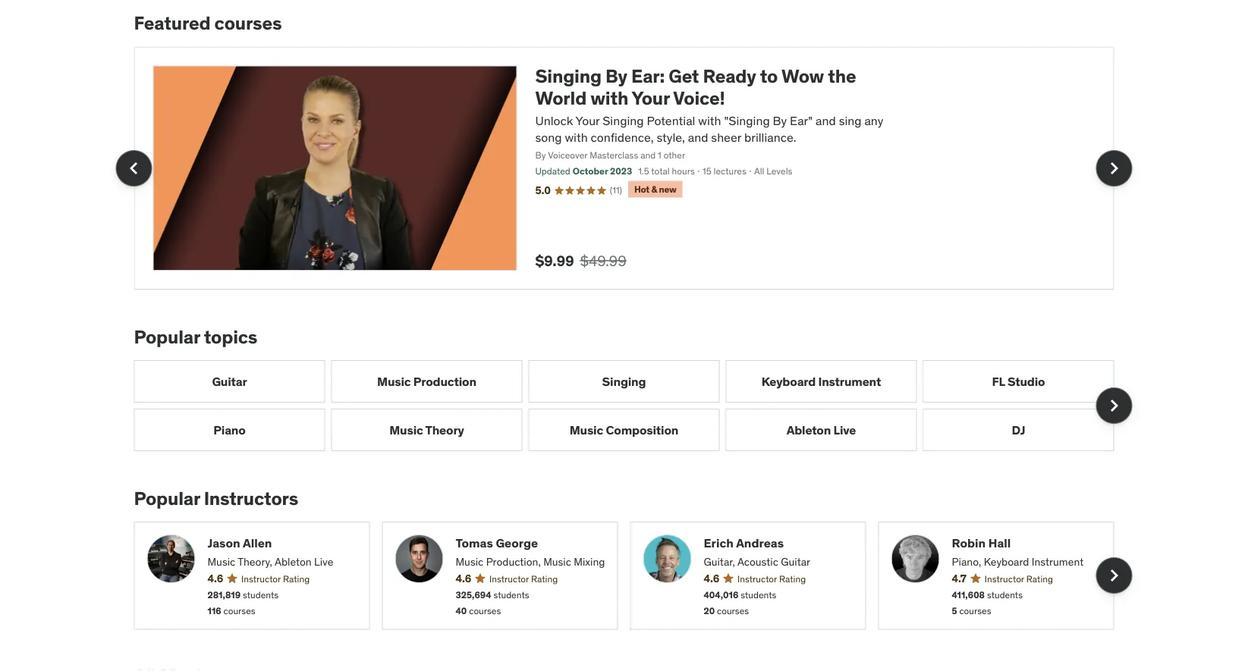 Task type: vqa. For each thing, say whether or not it's contained in the screenshot.
second rating
yes



Task type: describe. For each thing, give the bounding box(es) containing it.
music left production
[[377, 374, 411, 389]]

wow
[[782, 65, 824, 87]]

(11)
[[610, 184, 622, 196]]

confidence,
[[591, 130, 654, 145]]

courses for robin
[[959, 605, 991, 617]]

courses right featured at the left of page
[[214, 12, 282, 35]]

281,819 students 116 courses
[[208, 589, 279, 617]]

2023
[[610, 165, 632, 177]]

carousel element for popular instructors
[[134, 522, 1133, 630]]

dj link
[[923, 409, 1114, 451]]

0 vertical spatial live
[[834, 422, 856, 438]]

"singing
[[724, 113, 770, 128]]

updated
[[535, 165, 570, 177]]

tomas george music production, music mixing
[[456, 535, 605, 569]]

studio
[[1008, 374, 1045, 389]]

325,694
[[456, 589, 491, 601]]

george
[[496, 535, 538, 551]]

116
[[208, 605, 221, 617]]

tomas george link
[[456, 535, 605, 552]]

theory,
[[238, 555, 272, 569]]

2 horizontal spatial by
[[773, 113, 787, 128]]

rating for allen
[[283, 573, 310, 585]]

piano link
[[134, 409, 325, 451]]

lectures
[[714, 165, 746, 177]]

song
[[535, 130, 562, 145]]

mixing
[[574, 555, 605, 569]]

instructor rating for george
[[489, 573, 558, 585]]

hours
[[672, 165, 695, 177]]

sing
[[839, 113, 862, 128]]

ableton live
[[787, 422, 856, 438]]

2 horizontal spatial and
[[816, 113, 836, 128]]

jason allen link
[[208, 535, 357, 552]]

0 vertical spatial with
[[591, 87, 628, 109]]

325,694 students 40 courses
[[456, 589, 529, 617]]

music production link
[[331, 360, 522, 403]]

carousel element for popular topics
[[134, 360, 1133, 451]]

404,016 students 20 courses
[[704, 589, 776, 617]]

ready
[[703, 65, 756, 87]]

brilliance.
[[744, 130, 796, 145]]

tomas
[[456, 535, 493, 551]]

the
[[828, 65, 856, 87]]

all levels
[[754, 165, 792, 177]]

to
[[760, 65, 778, 87]]

music left theory
[[390, 422, 423, 438]]

15 lectures
[[703, 165, 746, 177]]

guitar link
[[134, 360, 325, 403]]

next image for popular instructors
[[1102, 564, 1126, 588]]

0 horizontal spatial by
[[535, 150, 546, 161]]

erich
[[704, 535, 734, 551]]

acoustic
[[737, 555, 778, 569]]

erich andreas link
[[704, 535, 853, 552]]

2 vertical spatial and
[[641, 150, 656, 161]]

hot & new
[[634, 183, 677, 195]]

piano
[[213, 422, 246, 438]]

next image for popular topics
[[1102, 394, 1126, 418]]

15
[[703, 165, 711, 177]]

andreas
[[736, 535, 784, 551]]

instructor for george
[[489, 573, 529, 585]]

rating for andreas
[[779, 573, 806, 585]]

music theory
[[390, 422, 464, 438]]

instructors
[[204, 487, 298, 510]]

popular instructors element
[[134, 487, 1133, 630]]

guitar,
[[704, 555, 735, 569]]

other
[[664, 150, 685, 161]]

4.6 for erich andreas
[[704, 572, 719, 586]]

411,608
[[952, 589, 985, 601]]

carousel element for featured courses
[[116, 47, 1133, 290]]

sheer
[[711, 130, 741, 145]]

music inside jason allen music theory, ableton live
[[208, 555, 235, 569]]

instrument inside "robin hall piano, keyboard instrument"
[[1032, 555, 1084, 569]]

20
[[704, 605, 715, 617]]

students for george
[[494, 589, 529, 601]]

4.7
[[952, 572, 967, 586]]

world
[[535, 87, 587, 109]]

popular for popular instructors
[[134, 487, 200, 510]]

music theory link
[[331, 409, 522, 451]]

singing for singing by ear: get ready to wow the world with your voice! unlock your singing potential with "singing by ear" and sing any song with confidence, style, and sheer brilliance. by voiceover masterclass and 1 other
[[535, 65, 602, 87]]

allen
[[243, 535, 272, 551]]

fl studio
[[992, 374, 1045, 389]]

topics
[[204, 326, 257, 348]]

music left mixing
[[543, 555, 571, 569]]

1
[[658, 150, 662, 161]]

ear:
[[631, 65, 665, 87]]

singing for singing
[[602, 374, 646, 389]]

40
[[456, 605, 467, 617]]

keyboard instrument
[[762, 374, 881, 389]]

instructor rating for andreas
[[738, 573, 806, 585]]

1 next image from the top
[[1102, 156, 1126, 180]]

music composition link
[[529, 409, 720, 451]]

composition
[[606, 422, 679, 438]]

popular topics
[[134, 326, 257, 348]]

total
[[651, 165, 670, 177]]

music production
[[377, 374, 476, 389]]

fl
[[992, 374, 1005, 389]]

instructor for allen
[[241, 573, 281, 585]]

singing by ear: get ready to wow the world with your voice! unlock your singing potential with "singing by ear" and sing any song with confidence, style, and sheer brilliance. by voiceover masterclass and 1 other
[[535, 65, 884, 161]]

robin
[[952, 535, 986, 551]]

voiceover
[[548, 150, 588, 161]]

instructor for hall
[[985, 573, 1024, 585]]

potential
[[647, 113, 695, 128]]

students for andreas
[[741, 589, 776, 601]]

ear"
[[790, 113, 813, 128]]

masterclass
[[590, 150, 638, 161]]

unlock
[[535, 113, 573, 128]]

0 vertical spatial keyboard
[[762, 374, 816, 389]]

4.6 for tomas george
[[456, 572, 471, 586]]

281,819
[[208, 589, 241, 601]]



Task type: locate. For each thing, give the bounding box(es) containing it.
instructor rating down the production,
[[489, 573, 558, 585]]

4 rating from the left
[[1026, 573, 1053, 585]]

4.6 up the '281,819' on the bottom
[[208, 572, 223, 586]]

popular inside 'element'
[[134, 487, 200, 510]]

2 rating from the left
[[531, 573, 558, 585]]

with up 'sheer' at top right
[[698, 113, 721, 128]]

instructor
[[241, 573, 281, 585], [489, 573, 529, 585], [738, 573, 777, 585], [985, 573, 1024, 585]]

guitar inside erich andreas guitar, acoustic guitar
[[781, 555, 810, 569]]

music down jason
[[208, 555, 235, 569]]

0 horizontal spatial ableton
[[275, 555, 312, 569]]

courses for jason
[[224, 605, 255, 617]]

singing up music composition
[[602, 374, 646, 389]]

by down song
[[535, 150, 546, 161]]

0 horizontal spatial with
[[565, 130, 588, 145]]

1 vertical spatial carousel element
[[134, 360, 1133, 451]]

students for allen
[[243, 589, 279, 601]]

instructor up 411,608 students 5 courses
[[985, 573, 1024, 585]]

courses
[[214, 12, 282, 35], [224, 605, 255, 617], [469, 605, 501, 617], [717, 605, 749, 617], [959, 605, 991, 617]]

404,016
[[704, 589, 739, 601]]

courses down "325,694"
[[469, 605, 501, 617]]

2 vertical spatial with
[[565, 130, 588, 145]]

popular for popular topics
[[134, 326, 200, 348]]

3 4.6 from the left
[[704, 572, 719, 586]]

singing
[[535, 65, 602, 87], [603, 113, 644, 128], [602, 374, 646, 389]]

erich andreas guitar, acoustic guitar
[[704, 535, 810, 569]]

instructor down theory,
[[241, 573, 281, 585]]

4 instructor rating from the left
[[985, 573, 1053, 585]]

guitar down topics
[[212, 374, 247, 389]]

1 horizontal spatial your
[[632, 87, 670, 109]]

0 vertical spatial guitar
[[212, 374, 247, 389]]

ableton live link
[[726, 409, 917, 451]]

0 vertical spatial and
[[816, 113, 836, 128]]

fl studio link
[[923, 360, 1114, 403]]

production,
[[486, 555, 541, 569]]

1 students from the left
[[243, 589, 279, 601]]

1 instructor rating from the left
[[241, 573, 310, 585]]

ableton inside jason allen music theory, ableton live
[[275, 555, 312, 569]]

1 horizontal spatial 4.6
[[456, 572, 471, 586]]

by left ear:
[[606, 65, 628, 87]]

courses inside "325,694 students 40 courses"
[[469, 605, 501, 617]]

singing up unlock
[[535, 65, 602, 87]]

1 vertical spatial live
[[314, 555, 333, 569]]

live
[[834, 422, 856, 438], [314, 555, 333, 569]]

featured
[[134, 12, 211, 35]]

1 popular from the top
[[134, 326, 200, 348]]

students inside 411,608 students 5 courses
[[987, 589, 1023, 601]]

piano,
[[952, 555, 981, 569]]

1 vertical spatial singing
[[603, 113, 644, 128]]

1.5
[[638, 165, 649, 177]]

courses down 411,608
[[959, 605, 991, 617]]

3 rating from the left
[[779, 573, 806, 585]]

carousel element containing singing by ear: get ready to wow the world with your voice!
[[116, 47, 1133, 290]]

1 vertical spatial by
[[773, 113, 787, 128]]

keyboard
[[762, 374, 816, 389], [984, 555, 1029, 569]]

4.6 down guitar,
[[704, 572, 719, 586]]

your
[[632, 87, 670, 109], [576, 113, 600, 128]]

carousel element containing guitar
[[134, 360, 1133, 451]]

keyboard down hall
[[984, 555, 1029, 569]]

3 next image from the top
[[1102, 564, 1126, 588]]

2 vertical spatial by
[[535, 150, 546, 161]]

previous image
[[122, 156, 146, 180]]

production
[[413, 374, 476, 389]]

courses down 404,016
[[717, 605, 749, 617]]

keyboard instrument link
[[726, 360, 917, 403]]

ableton
[[787, 422, 831, 438], [275, 555, 312, 569]]

featured courses
[[134, 12, 282, 35]]

instructor rating down "robin hall piano, keyboard instrument"
[[985, 573, 1053, 585]]

1 instructor from the left
[[241, 573, 281, 585]]

levels
[[767, 165, 792, 177]]

live inside jason allen music theory, ableton live
[[314, 555, 333, 569]]

students for hall
[[987, 589, 1023, 601]]

your up potential
[[632, 87, 670, 109]]

0 horizontal spatial your
[[576, 113, 600, 128]]

popular instructors
[[134, 487, 298, 510]]

instructor rating
[[241, 573, 310, 585], [489, 573, 558, 585], [738, 573, 806, 585], [985, 573, 1053, 585]]

and left sing
[[816, 113, 836, 128]]

new
[[659, 183, 677, 195]]

4.6 for jason allen
[[208, 572, 223, 586]]

0 vertical spatial popular
[[134, 326, 200, 348]]

1 vertical spatial your
[[576, 113, 600, 128]]

ableton down the jason allen link
[[275, 555, 312, 569]]

0 horizontal spatial guitar
[[212, 374, 247, 389]]

1 horizontal spatial live
[[834, 422, 856, 438]]

3 students from the left
[[741, 589, 776, 601]]

instructor rating for allen
[[241, 573, 310, 585]]

2 vertical spatial singing
[[602, 374, 646, 389]]

0 horizontal spatial instrument
[[818, 374, 881, 389]]

1 horizontal spatial keyboard
[[984, 555, 1029, 569]]

with up confidence,
[[591, 87, 628, 109]]

1.5 total hours
[[638, 165, 695, 177]]

guitar
[[212, 374, 247, 389], [781, 555, 810, 569]]

live down keyboard instrument link at the right bottom of the page
[[834, 422, 856, 438]]

2 instructor from the left
[[489, 573, 529, 585]]

$49.99
[[580, 252, 627, 270]]

rating for hall
[[1026, 573, 1053, 585]]

0 horizontal spatial 4.6
[[208, 572, 223, 586]]

courses for erich
[[717, 605, 749, 617]]

music left composition
[[570, 422, 603, 438]]

1 horizontal spatial and
[[688, 130, 708, 145]]

instructor rating down acoustic
[[738, 573, 806, 585]]

jason allen music theory, ableton live
[[208, 535, 333, 569]]

singing link
[[529, 360, 720, 403]]

singing up confidence,
[[603, 113, 644, 128]]

rating down "robin hall piano, keyboard instrument"
[[1026, 573, 1053, 585]]

0 vertical spatial instrument
[[818, 374, 881, 389]]

4 students from the left
[[987, 589, 1023, 601]]

and
[[816, 113, 836, 128], [688, 130, 708, 145], [641, 150, 656, 161]]

0 horizontal spatial keyboard
[[762, 374, 816, 389]]

get
[[669, 65, 699, 87]]

next image
[[1102, 156, 1126, 180], [1102, 394, 1126, 418], [1102, 564, 1126, 588]]

2 4.6 from the left
[[456, 572, 471, 586]]

carousel element
[[116, 47, 1133, 290], [134, 360, 1133, 451], [134, 522, 1133, 630]]

guitar inside guitar link
[[212, 374, 247, 389]]

2 popular from the top
[[134, 487, 200, 510]]

2 next image from the top
[[1102, 394, 1126, 418]]

all
[[754, 165, 764, 177]]

rating down jason allen music theory, ableton live
[[283, 573, 310, 585]]

music
[[377, 374, 411, 389], [390, 422, 423, 438], [570, 422, 603, 438], [208, 555, 235, 569], [456, 555, 484, 569], [543, 555, 571, 569]]

5
[[952, 605, 957, 617]]

rating down "tomas george music production, music mixing" at left
[[531, 573, 558, 585]]

0 horizontal spatial and
[[641, 150, 656, 161]]

popular
[[134, 326, 200, 348], [134, 487, 200, 510]]

courses down the '281,819' on the bottom
[[224, 605, 255, 617]]

instrument down robin hall link
[[1032, 555, 1084, 569]]

students down acoustic
[[741, 589, 776, 601]]

students inside 404,016 students 20 courses
[[741, 589, 776, 601]]

instrument up ableton live
[[818, 374, 881, 389]]

any
[[865, 113, 884, 128]]

instructor for andreas
[[738, 573, 777, 585]]

hall
[[989, 535, 1011, 551]]

voice!
[[673, 87, 725, 109]]

updated october 2023
[[535, 165, 632, 177]]

1 vertical spatial ableton
[[275, 555, 312, 569]]

courses inside 404,016 students 20 courses
[[717, 605, 749, 617]]

rating down erich andreas link
[[779, 573, 806, 585]]

courses for tomas
[[469, 605, 501, 617]]

0 vertical spatial ableton
[[787, 422, 831, 438]]

1 vertical spatial instrument
[[1032, 555, 1084, 569]]

music down tomas
[[456, 555, 484, 569]]

1 vertical spatial popular
[[134, 487, 200, 510]]

2 students from the left
[[494, 589, 529, 601]]

students right 411,608
[[987, 589, 1023, 601]]

411,608 students 5 courses
[[952, 589, 1023, 617]]

october
[[573, 165, 608, 177]]

1 rating from the left
[[283, 573, 310, 585]]

1 vertical spatial and
[[688, 130, 708, 145]]

4.6
[[208, 572, 223, 586], [456, 572, 471, 586], [704, 572, 719, 586]]

1 4.6 from the left
[[208, 572, 223, 586]]

keyboard up ableton live
[[762, 374, 816, 389]]

students down the production,
[[494, 589, 529, 601]]

and left 1
[[641, 150, 656, 161]]

jason
[[208, 535, 240, 551]]

instructor rating down theory,
[[241, 573, 310, 585]]

live down the jason allen link
[[314, 555, 333, 569]]

rating for george
[[531, 573, 558, 585]]

0 vertical spatial singing
[[535, 65, 602, 87]]

by up the brilliance.
[[773, 113, 787, 128]]

2 vertical spatial next image
[[1102, 564, 1126, 588]]

2 vertical spatial carousel element
[[134, 522, 1133, 630]]

1 vertical spatial guitar
[[781, 555, 810, 569]]

4 instructor from the left
[[985, 573, 1024, 585]]

3 instructor rating from the left
[[738, 573, 806, 585]]

1 vertical spatial next image
[[1102, 394, 1126, 418]]

1 horizontal spatial ableton
[[787, 422, 831, 438]]

next image inside popular instructors 'element'
[[1102, 564, 1126, 588]]

2 horizontal spatial with
[[698, 113, 721, 128]]

1 horizontal spatial instrument
[[1032, 555, 1084, 569]]

guitar down erich andreas link
[[781, 555, 810, 569]]

instructor down acoustic
[[738, 573, 777, 585]]

0 horizontal spatial live
[[314, 555, 333, 569]]

0 vertical spatial by
[[606, 65, 628, 87]]

2 instructor rating from the left
[[489, 573, 558, 585]]

style,
[[657, 130, 685, 145]]

courses inside 411,608 students 5 courses
[[959, 605, 991, 617]]

music composition
[[570, 422, 679, 438]]

0 vertical spatial your
[[632, 87, 670, 109]]

courses inside 281,819 students 116 courses
[[224, 605, 255, 617]]

students
[[243, 589, 279, 601], [494, 589, 529, 601], [741, 589, 776, 601], [987, 589, 1023, 601]]

$9.99
[[535, 252, 574, 270]]

1 horizontal spatial by
[[606, 65, 628, 87]]

with
[[591, 87, 628, 109], [698, 113, 721, 128], [565, 130, 588, 145]]

and right style,
[[688, 130, 708, 145]]

with up voiceover
[[565, 130, 588, 145]]

1 vertical spatial keyboard
[[984, 555, 1029, 569]]

0 vertical spatial carousel element
[[116, 47, 1133, 290]]

robin hall link
[[952, 535, 1101, 552]]

instructor down the production,
[[489, 573, 529, 585]]

students down theory,
[[243, 589, 279, 601]]

0 vertical spatial next image
[[1102, 156, 1126, 180]]

2 horizontal spatial 4.6
[[704, 572, 719, 586]]

hot
[[634, 183, 650, 195]]

3 instructor from the left
[[738, 573, 777, 585]]

carousel element containing jason allen
[[134, 522, 1133, 630]]

your right unlock
[[576, 113, 600, 128]]

&
[[651, 183, 657, 195]]

1 vertical spatial with
[[698, 113, 721, 128]]

ableton down keyboard instrument link at the right bottom of the page
[[787, 422, 831, 438]]

1 horizontal spatial with
[[591, 87, 628, 109]]

$9.99 $49.99
[[535, 252, 627, 270]]

instructor rating for hall
[[985, 573, 1053, 585]]

4.6 up "325,694"
[[456, 572, 471, 586]]

instrument
[[818, 374, 881, 389], [1032, 555, 1084, 569]]

keyboard inside "robin hall piano, keyboard instrument"
[[984, 555, 1029, 569]]

theory
[[425, 422, 464, 438]]

1 horizontal spatial guitar
[[781, 555, 810, 569]]

students inside "325,694 students 40 courses"
[[494, 589, 529, 601]]

students inside 281,819 students 116 courses
[[243, 589, 279, 601]]



